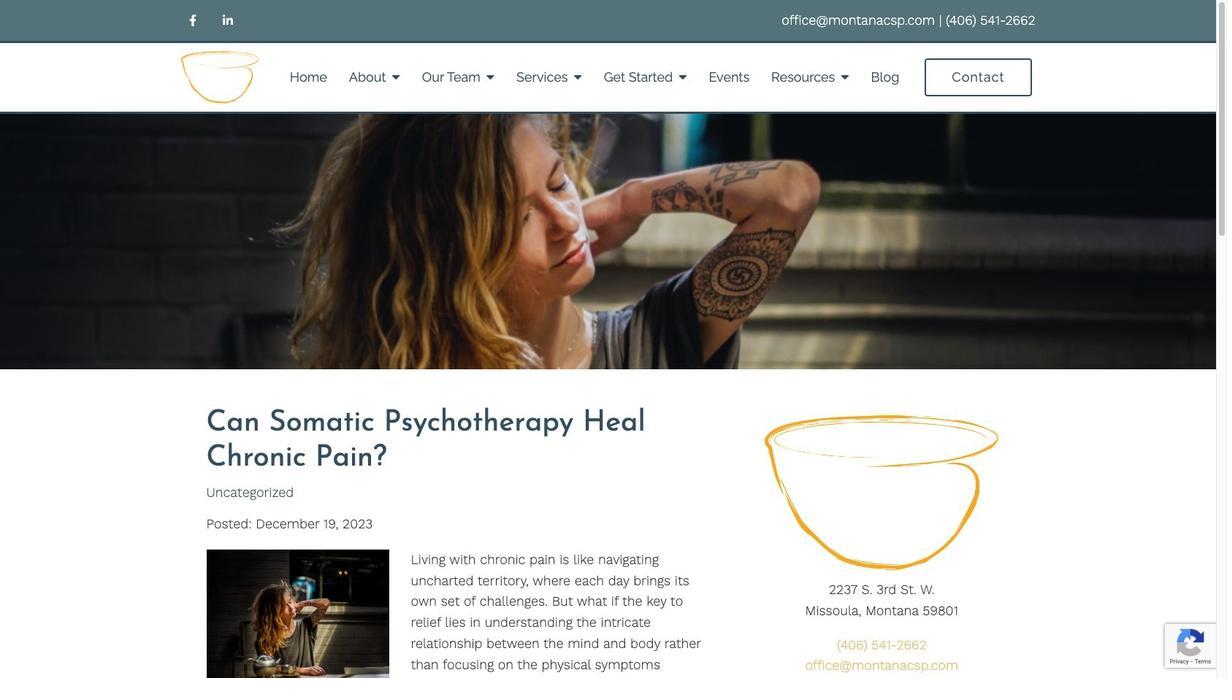 Task type: locate. For each thing, give the bounding box(es) containing it.
linkedin in image
[[223, 15, 233, 26]]



Task type: describe. For each thing, give the bounding box(es) containing it.
facebook f image
[[189, 15, 196, 26]]

logo image
[[177, 48, 263, 107]]



